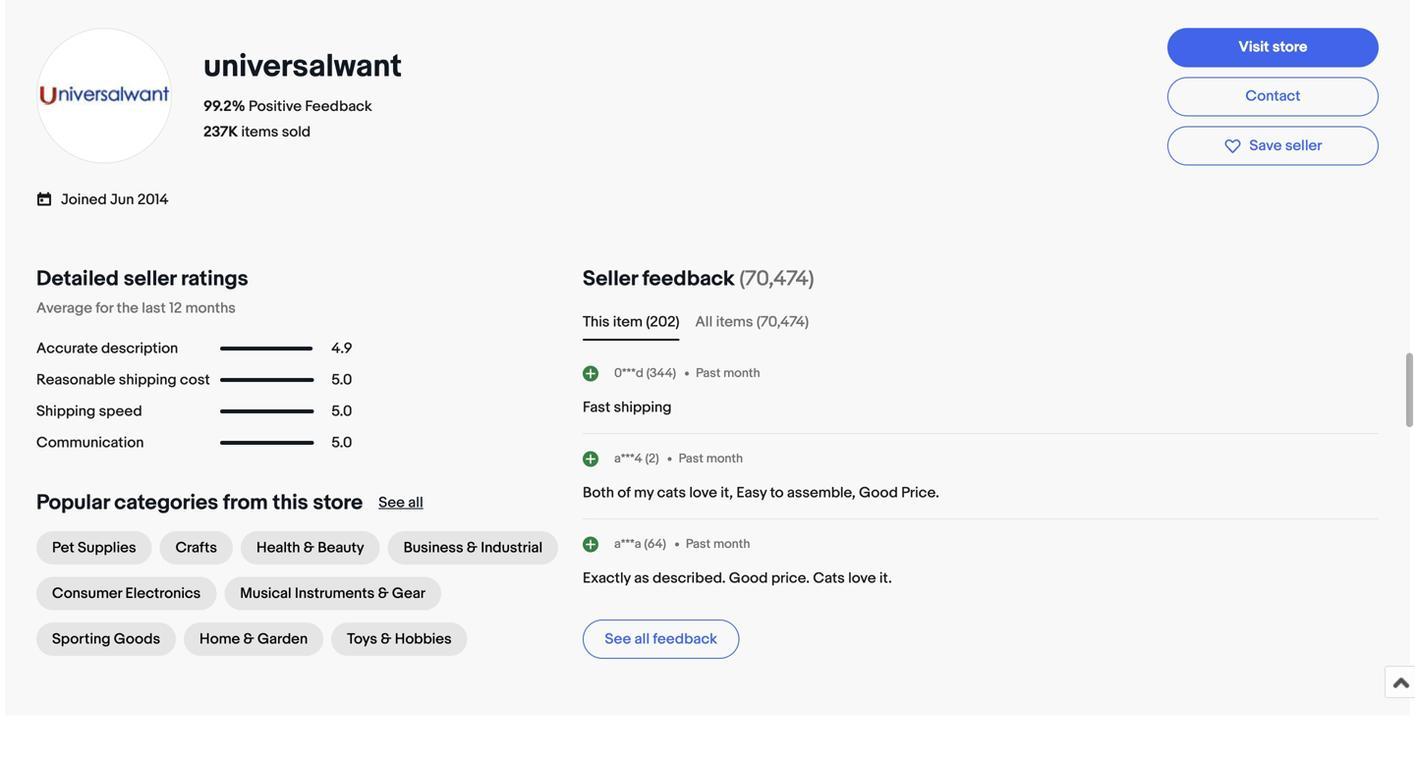 Task type: describe. For each thing, give the bounding box(es) containing it.
exactly
[[583, 570, 631, 588]]

see all feedback
[[605, 631, 717, 649]]

consumer electronics
[[52, 585, 201, 603]]

past month for shipping
[[696, 366, 760, 381]]

see all feedback link
[[583, 620, 739, 659]]

month for as
[[713, 537, 750, 552]]

health & beauty
[[256, 540, 364, 557]]

business
[[404, 540, 463, 557]]

0 horizontal spatial good
[[729, 570, 768, 588]]

speed
[[99, 403, 142, 421]]

seller
[[583, 266, 638, 292]]

price.
[[901, 485, 939, 502]]

crafts link
[[160, 532, 233, 565]]

a***4
[[614, 451, 642, 467]]

the
[[117, 300, 138, 317]]

tab list containing this item (202)
[[583, 312, 1379, 333]]

joined
[[61, 191, 107, 209]]

musical
[[240, 585, 292, 603]]

past for shipping
[[696, 366, 721, 381]]

home & garden link
[[184, 623, 324, 656]]

4.9
[[331, 340, 352, 358]]

fast shipping
[[583, 399, 672, 417]]

reasonable
[[36, 371, 115, 389]]

cats
[[813, 570, 845, 588]]

toys
[[347, 631, 377, 649]]

from
[[223, 490, 268, 516]]

it,
[[721, 485, 733, 502]]

1 vertical spatial store
[[313, 490, 363, 516]]

& for health & beauty
[[304, 540, 314, 557]]

it.
[[879, 570, 892, 588]]

beauty
[[318, 540, 364, 557]]

this
[[273, 490, 308, 516]]

all for see all feedback
[[634, 631, 650, 649]]

0 vertical spatial store
[[1273, 38, 1308, 56]]

universalwant image
[[35, 27, 173, 165]]

instruments
[[295, 585, 375, 603]]

toys & hobbies link
[[331, 623, 467, 656]]

0 vertical spatial love
[[689, 485, 717, 502]]

price.
[[771, 570, 810, 588]]

popular
[[36, 490, 110, 516]]

5.0 for shipping
[[331, 371, 352, 389]]

see for see all
[[379, 494, 405, 512]]

joined jun 2014
[[61, 191, 169, 209]]

gear
[[392, 585, 426, 603]]

average
[[36, 300, 92, 317]]

accurate description
[[36, 340, 178, 358]]

shipping speed
[[36, 403, 142, 421]]

sporting goods
[[52, 631, 160, 649]]

business & industrial link
[[388, 532, 558, 565]]

a***a (64)
[[614, 537, 666, 552]]

save
[[1250, 137, 1282, 155]]

seller feedback (70,474)
[[583, 266, 814, 292]]

popular categories from this store
[[36, 490, 363, 516]]

sporting goods link
[[36, 623, 176, 656]]

communication
[[36, 434, 144, 452]]

seller for detailed
[[124, 266, 176, 292]]

health & beauty link
[[241, 532, 380, 565]]

positive
[[249, 98, 302, 115]]

jun
[[110, 191, 134, 209]]

pet supplies
[[52, 540, 136, 557]]

for
[[96, 300, 113, 317]]

garden
[[257, 631, 308, 649]]

health
[[256, 540, 300, 557]]

save seller button
[[1168, 126, 1379, 166]]

this item (202)
[[583, 314, 680, 331]]

consumer
[[52, 585, 122, 603]]

items inside 99.2% positive feedback 237k items sold
[[241, 123, 279, 141]]

musical instruments & gear
[[240, 585, 426, 603]]

all for see all
[[408, 494, 423, 512]]

month for shipping
[[723, 366, 760, 381]]

shipping for reasonable
[[119, 371, 177, 389]]

easy
[[737, 485, 767, 502]]

past month for of
[[679, 451, 743, 467]]

hobbies
[[395, 631, 452, 649]]

supplies
[[78, 540, 136, 557]]

3 5.0 from the top
[[331, 434, 352, 452]]

crafts
[[175, 540, 217, 557]]

past for as
[[686, 537, 711, 552]]

consumer electronics link
[[36, 577, 216, 611]]



Task type: vqa. For each thing, say whether or not it's contained in the screenshot.


Task type: locate. For each thing, give the bounding box(es) containing it.
seller up last
[[124, 266, 176, 292]]

1 horizontal spatial store
[[1273, 38, 1308, 56]]

industrial
[[481, 540, 543, 557]]

2 vertical spatial past month
[[686, 537, 750, 552]]

cost
[[180, 371, 210, 389]]

2 vertical spatial past
[[686, 537, 711, 552]]

0 vertical spatial all
[[408, 494, 423, 512]]

& for home & garden
[[243, 631, 254, 649]]

& for toys & hobbies
[[381, 631, 391, 649]]

& right home
[[243, 631, 254, 649]]

& right health
[[304, 540, 314, 557]]

see all link
[[379, 494, 423, 512]]

past month down all
[[696, 366, 760, 381]]

(70,474) right all
[[757, 314, 809, 331]]

universalwant
[[203, 48, 402, 86]]

1 horizontal spatial see
[[605, 631, 631, 649]]

shipping down 0***d (344)
[[614, 399, 672, 417]]

average for the last 12 months
[[36, 300, 236, 317]]

universalwant link
[[203, 48, 409, 86]]

1 vertical spatial month
[[706, 451, 743, 467]]

1 vertical spatial shipping
[[614, 399, 672, 417]]

0 horizontal spatial love
[[689, 485, 717, 502]]

0 vertical spatial items
[[241, 123, 279, 141]]

0 vertical spatial shipping
[[119, 371, 177, 389]]

past month for as
[[686, 537, 750, 552]]

see up the business
[[379, 494, 405, 512]]

0 vertical spatial see
[[379, 494, 405, 512]]

save seller
[[1250, 137, 1322, 155]]

toys & hobbies
[[347, 631, 452, 649]]

items
[[241, 123, 279, 141], [716, 314, 753, 331]]

237k
[[203, 123, 238, 141]]

accurate
[[36, 340, 98, 358]]

months
[[185, 300, 236, 317]]

12
[[169, 300, 182, 317]]

store right visit
[[1273, 38, 1308, 56]]

(70,474) for all items (70,474)
[[757, 314, 809, 331]]

2014
[[137, 191, 169, 209]]

month
[[723, 366, 760, 381], [706, 451, 743, 467], [713, 537, 750, 552]]

past right (344)
[[696, 366, 721, 381]]

musical instruments & gear link
[[224, 577, 441, 611]]

0 vertical spatial month
[[723, 366, 760, 381]]

1 vertical spatial feedback
[[653, 631, 717, 649]]

shipping for fast
[[614, 399, 672, 417]]

0 vertical spatial 5.0
[[331, 371, 352, 389]]

past month up the it, on the right bottom
[[679, 451, 743, 467]]

0 horizontal spatial seller
[[124, 266, 176, 292]]

(64)
[[644, 537, 666, 552]]

store
[[1273, 38, 1308, 56], [313, 490, 363, 516]]

goods
[[114, 631, 160, 649]]

5.0
[[331, 371, 352, 389], [331, 403, 352, 421], [331, 434, 352, 452]]

& right "toys"
[[381, 631, 391, 649]]

sold
[[282, 123, 311, 141]]

all
[[408, 494, 423, 512], [634, 631, 650, 649]]

feedback down described.
[[653, 631, 717, 649]]

reasonable shipping cost
[[36, 371, 210, 389]]

&
[[304, 540, 314, 557], [467, 540, 477, 557], [378, 585, 389, 603], [243, 631, 254, 649], [381, 631, 391, 649]]

0 horizontal spatial items
[[241, 123, 279, 141]]

past for of
[[679, 451, 703, 467]]

contact link
[[1168, 77, 1379, 116]]

0 vertical spatial good
[[859, 485, 898, 502]]

fast
[[583, 399, 611, 417]]

1 vertical spatial past
[[679, 451, 703, 467]]

1 horizontal spatial love
[[848, 570, 876, 588]]

items down positive
[[241, 123, 279, 141]]

0 horizontal spatial shipping
[[119, 371, 177, 389]]

seller for save
[[1285, 137, 1322, 155]]

see all
[[379, 494, 423, 512]]

this
[[583, 314, 610, 331]]

1 vertical spatial love
[[848, 570, 876, 588]]

feedback
[[305, 98, 372, 115]]

shipping
[[119, 371, 177, 389], [614, 399, 672, 417]]

2 vertical spatial 5.0
[[331, 434, 352, 452]]

a***a
[[614, 537, 641, 552]]

seller right save
[[1285, 137, 1322, 155]]

1 5.0 from the top
[[331, 371, 352, 389]]

0 vertical spatial past month
[[696, 366, 760, 381]]

good
[[859, 485, 898, 502], [729, 570, 768, 588]]

visit store
[[1239, 38, 1308, 56]]

0 vertical spatial past
[[696, 366, 721, 381]]

categories
[[114, 490, 218, 516]]

0 vertical spatial seller
[[1285, 137, 1322, 155]]

1 vertical spatial see
[[605, 631, 631, 649]]

(2)
[[645, 451, 659, 467]]

feedback
[[642, 266, 735, 292], [653, 631, 717, 649]]

text__icon wrapper image
[[36, 189, 61, 207]]

both
[[583, 485, 614, 502]]

to
[[770, 485, 784, 502]]

month up the it, on the right bottom
[[706, 451, 743, 467]]

see down exactly
[[605, 631, 631, 649]]

visit store link
[[1168, 28, 1379, 67]]

love left the it, on the right bottom
[[689, 485, 717, 502]]

shipping
[[36, 403, 96, 421]]

2 vertical spatial month
[[713, 537, 750, 552]]

0 vertical spatial feedback
[[642, 266, 735, 292]]

(344)
[[646, 366, 676, 381]]

contact
[[1246, 87, 1301, 105]]

all
[[695, 314, 713, 331]]

past
[[696, 366, 721, 381], [679, 451, 703, 467], [686, 537, 711, 552]]

business & industrial
[[404, 540, 543, 557]]

ratings
[[181, 266, 248, 292]]

0***d
[[614, 366, 644, 381]]

description
[[101, 340, 178, 358]]

assemble,
[[787, 485, 856, 502]]

last
[[142, 300, 166, 317]]

(70,474) for seller feedback (70,474)
[[739, 266, 814, 292]]

detailed
[[36, 266, 119, 292]]

seller inside button
[[1285, 137, 1322, 155]]

past up described.
[[686, 537, 711, 552]]

(70,474) up all items (70,474) at the top
[[739, 266, 814, 292]]

& for business & industrial
[[467, 540, 477, 557]]

2 5.0 from the top
[[331, 403, 352, 421]]

items right all
[[716, 314, 753, 331]]

electronics
[[125, 585, 201, 603]]

month down all items (70,474) at the top
[[723, 366, 760, 381]]

1 vertical spatial good
[[729, 570, 768, 588]]

tab list
[[583, 312, 1379, 333]]

& right the business
[[467, 540, 477, 557]]

1 vertical spatial (70,474)
[[757, 314, 809, 331]]

home
[[200, 631, 240, 649]]

past month
[[696, 366, 760, 381], [679, 451, 743, 467], [686, 537, 750, 552]]

all up the business
[[408, 494, 423, 512]]

1 vertical spatial seller
[[124, 266, 176, 292]]

all down as
[[634, 631, 650, 649]]

past month up exactly as described.  good price. cats love it.
[[686, 537, 750, 552]]

99.2% positive feedback 237k items sold
[[203, 98, 372, 141]]

0 horizontal spatial all
[[408, 494, 423, 512]]

detailed seller ratings
[[36, 266, 248, 292]]

(202)
[[646, 314, 680, 331]]

home & garden
[[200, 631, 308, 649]]

5.0 for speed
[[331, 403, 352, 421]]

1 horizontal spatial good
[[859, 485, 898, 502]]

store up "beauty"
[[313, 490, 363, 516]]

pet supplies link
[[36, 532, 152, 565]]

1 vertical spatial 5.0
[[331, 403, 352, 421]]

99.2%
[[203, 98, 245, 115]]

& left gear
[[378, 585, 389, 603]]

my
[[634, 485, 654, 502]]

feedback up all
[[642, 266, 735, 292]]

past right the (2)
[[679, 451, 703, 467]]

shipping down description
[[119, 371, 177, 389]]

0 horizontal spatial store
[[313, 490, 363, 516]]

month up exactly as described.  good price. cats love it.
[[713, 537, 750, 552]]

see for see all feedback
[[605, 631, 631, 649]]

1 vertical spatial items
[[716, 314, 753, 331]]

pet
[[52, 540, 74, 557]]

0 horizontal spatial see
[[379, 494, 405, 512]]

month for of
[[706, 451, 743, 467]]

0 vertical spatial (70,474)
[[739, 266, 814, 292]]

visit
[[1239, 38, 1269, 56]]

love left the it.
[[848, 570, 876, 588]]

1 vertical spatial past month
[[679, 451, 743, 467]]

1 vertical spatial all
[[634, 631, 650, 649]]

1 horizontal spatial seller
[[1285, 137, 1322, 155]]

1 horizontal spatial items
[[716, 314, 753, 331]]

both of my cats love it, easy to assemble, good price.
[[583, 485, 939, 502]]

1 horizontal spatial all
[[634, 631, 650, 649]]

cats
[[657, 485, 686, 502]]

see
[[379, 494, 405, 512], [605, 631, 631, 649]]

1 horizontal spatial shipping
[[614, 399, 672, 417]]

love
[[689, 485, 717, 502], [848, 570, 876, 588]]

sporting
[[52, 631, 110, 649]]

described.
[[653, 570, 726, 588]]



